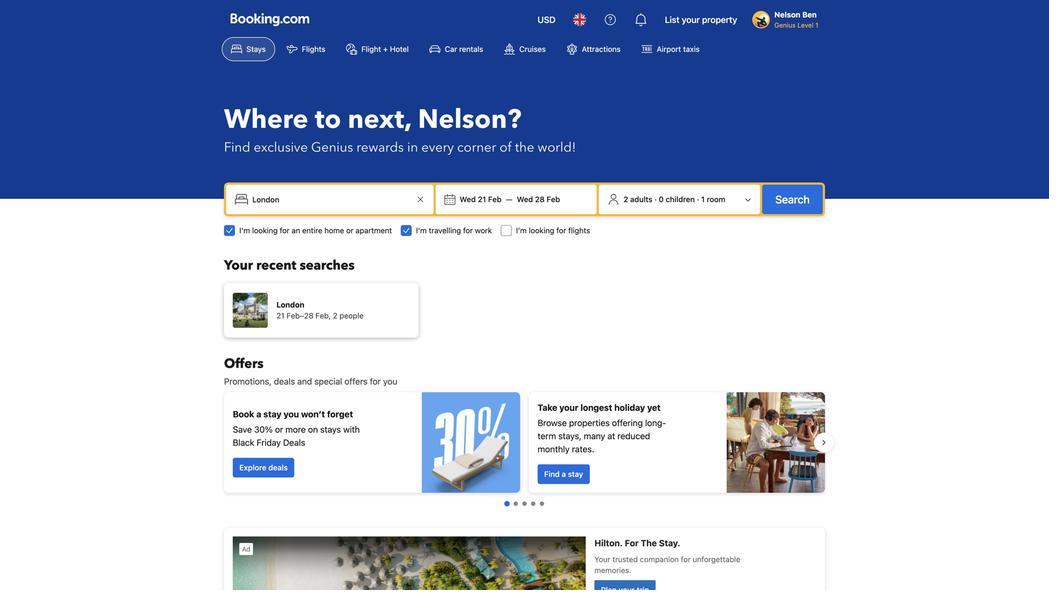 Task type: locate. For each thing, give the bounding box(es) containing it.
flight
[[361, 45, 381, 54]]

stay down rates.
[[568, 470, 583, 479]]

0 horizontal spatial 1
[[701, 195, 705, 204]]

every
[[421, 139, 454, 157]]

deals left and
[[274, 376, 295, 387]]

a for book
[[256, 409, 261, 419]]

stay up the 30%
[[263, 409, 281, 419]]

1 · from the left
[[654, 195, 657, 204]]

1 i'm from the left
[[239, 226, 250, 235]]

2 right feb,
[[333, 311, 337, 320]]

0 horizontal spatial stay
[[263, 409, 281, 419]]

1 looking from the left
[[252, 226, 278, 235]]

your for take
[[559, 402, 578, 413]]

you
[[383, 376, 397, 387], [284, 409, 299, 419]]

0 vertical spatial stay
[[263, 409, 281, 419]]

wed
[[460, 195, 476, 204], [517, 195, 533, 204]]

1 horizontal spatial a
[[562, 470, 566, 479]]

1 vertical spatial your
[[559, 402, 578, 413]]

2 looking from the left
[[529, 226, 554, 235]]

1 wed from the left
[[460, 195, 476, 204]]

recent
[[256, 257, 296, 275]]

0 horizontal spatial ·
[[654, 195, 657, 204]]

your
[[682, 14, 700, 25], [559, 402, 578, 413]]

i'm for i'm travelling for work
[[416, 226, 427, 235]]

·
[[654, 195, 657, 204], [697, 195, 699, 204]]

more
[[285, 424, 306, 435]]

term
[[538, 431, 556, 441]]

offers
[[224, 355, 264, 373]]

find inside find a stay link
[[544, 470, 560, 479]]

i'm up your
[[239, 226, 250, 235]]

1 vertical spatial 1
[[701, 195, 705, 204]]

take your longest holiday yet browse properties offering long- term stays, many at reduced monthly rates.
[[538, 402, 666, 454]]

or inside book a stay you won't forget save 30% or more on stays with black friday deals
[[275, 424, 283, 435]]

children
[[666, 195, 695, 204]]

· right children
[[697, 195, 699, 204]]

1 vertical spatial deals
[[268, 463, 288, 472]]

21 down london
[[276, 311, 284, 320]]

1 horizontal spatial feb
[[547, 195, 560, 204]]

airport taxis link
[[632, 37, 709, 61]]

21 inside london 21 feb–28 feb, 2 people
[[276, 311, 284, 320]]

0 horizontal spatial 21
[[276, 311, 284, 320]]

stays
[[246, 45, 266, 54]]

0 horizontal spatial genius
[[311, 139, 353, 157]]

0 vertical spatial 1
[[815, 21, 818, 29]]

genius down to
[[311, 139, 353, 157]]

or right home
[[346, 226, 353, 235]]

looking
[[252, 226, 278, 235], [529, 226, 554, 235]]

wed left 28
[[517, 195, 533, 204]]

1
[[815, 21, 818, 29], [701, 195, 705, 204]]

0 horizontal spatial feb
[[488, 195, 502, 204]]

booking.com image
[[231, 13, 309, 26]]

0 vertical spatial 21
[[478, 195, 486, 204]]

travelling
[[429, 226, 461, 235]]

stay
[[263, 409, 281, 419], [568, 470, 583, 479]]

a inside book a stay you won't forget save 30% or more on stays with black friday deals
[[256, 409, 261, 419]]

feb left —
[[488, 195, 502, 204]]

1 horizontal spatial looking
[[529, 226, 554, 235]]

nelson ben genius level 1
[[774, 10, 818, 29]]

friday
[[257, 437, 281, 448]]

monthly
[[538, 444, 570, 454]]

next,
[[348, 102, 411, 137]]

take your longest holiday yet image
[[727, 392, 825, 493]]

+
[[383, 45, 388, 54]]

explore deals link
[[233, 458, 294, 478]]

1 horizontal spatial 1
[[815, 21, 818, 29]]

0 horizontal spatial wed
[[460, 195, 476, 204]]

i'm travelling for work
[[416, 226, 492, 235]]

1 vertical spatial you
[[284, 409, 299, 419]]

progress bar
[[504, 501, 544, 506]]

world!
[[538, 139, 576, 157]]

explore deals
[[239, 463, 288, 472]]

1 horizontal spatial find
[[544, 470, 560, 479]]

0 horizontal spatial your
[[559, 402, 578, 413]]

1 horizontal spatial you
[[383, 376, 397, 387]]

list your property
[[665, 14, 737, 25]]

2 left adults
[[624, 195, 628, 204]]

attractions link
[[557, 37, 630, 61]]

wed 21 feb button
[[455, 190, 506, 209]]

1 inside nelson ben genius level 1
[[815, 21, 818, 29]]

won't
[[301, 409, 325, 419]]

1 vertical spatial 2
[[333, 311, 337, 320]]

1 horizontal spatial ·
[[697, 195, 699, 204]]

0 vertical spatial your
[[682, 14, 700, 25]]

find down monthly
[[544, 470, 560, 479]]

0 vertical spatial you
[[383, 376, 397, 387]]

search for black friday deals on stays image
[[422, 392, 520, 493]]

a
[[256, 409, 261, 419], [562, 470, 566, 479]]

cruises link
[[495, 37, 555, 61]]

i'm looking for flights
[[516, 226, 590, 235]]

2 adults · 0 children · 1 room
[[624, 195, 725, 204]]

deals inside offers promotions, deals and special offers for you
[[274, 376, 295, 387]]

21 left —
[[478, 195, 486, 204]]

nelson
[[774, 10, 800, 19]]

· left 0
[[654, 195, 657, 204]]

0 vertical spatial 2
[[624, 195, 628, 204]]

0 vertical spatial a
[[256, 409, 261, 419]]

your right list
[[682, 14, 700, 25]]

1 horizontal spatial or
[[346, 226, 353, 235]]

genius down nelson
[[774, 21, 796, 29]]

a right book
[[256, 409, 261, 419]]

1 horizontal spatial 2
[[624, 195, 628, 204]]

1 left room
[[701, 195, 705, 204]]

black
[[233, 437, 254, 448]]

0 horizontal spatial or
[[275, 424, 283, 435]]

feb
[[488, 195, 502, 204], [547, 195, 560, 204]]

1 horizontal spatial wed
[[517, 195, 533, 204]]

you right offers
[[383, 376, 397, 387]]

rewards
[[356, 139, 404, 157]]

1 horizontal spatial i'm
[[416, 226, 427, 235]]

car
[[445, 45, 457, 54]]

advertisement region
[[224, 528, 825, 590]]

1 vertical spatial 21
[[276, 311, 284, 320]]

0 horizontal spatial find
[[224, 139, 250, 157]]

usd
[[537, 14, 556, 25]]

0 vertical spatial or
[[346, 226, 353, 235]]

your inside take your longest holiday yet browse properties offering long- term stays, many at reduced monthly rates.
[[559, 402, 578, 413]]

deals
[[274, 376, 295, 387], [268, 463, 288, 472]]

1 vertical spatial a
[[562, 470, 566, 479]]

1 horizontal spatial genius
[[774, 21, 796, 29]]

ben
[[802, 10, 817, 19]]

1 vertical spatial stay
[[568, 470, 583, 479]]

taxis
[[683, 45, 700, 54]]

2 inside london 21 feb–28 feb, 2 people
[[333, 311, 337, 320]]

and
[[297, 376, 312, 387]]

for
[[280, 226, 290, 235], [463, 226, 473, 235], [556, 226, 566, 235], [370, 376, 381, 387]]

0 horizontal spatial you
[[284, 409, 299, 419]]

0 horizontal spatial 2
[[333, 311, 337, 320]]

property
[[702, 14, 737, 25]]

save
[[233, 424, 252, 435]]

0 vertical spatial find
[[224, 139, 250, 157]]

i'm left 'travelling'
[[416, 226, 427, 235]]

1 horizontal spatial your
[[682, 14, 700, 25]]

wed up 'i'm travelling for work'
[[460, 195, 476, 204]]

looking right i'm
[[529, 226, 554, 235]]

0 horizontal spatial a
[[256, 409, 261, 419]]

find down where on the left top of the page
[[224, 139, 250, 157]]

for inside offers promotions, deals and special offers for you
[[370, 376, 381, 387]]

for left "flights"
[[556, 226, 566, 235]]

an
[[292, 226, 300, 235]]

genius inside nelson ben genius level 1
[[774, 21, 796, 29]]

stay for book
[[263, 409, 281, 419]]

2 inside button
[[624, 195, 628, 204]]

1 horizontal spatial 21
[[478, 195, 486, 204]]

stay for find
[[568, 470, 583, 479]]

0 horizontal spatial i'm
[[239, 226, 250, 235]]

1 vertical spatial find
[[544, 470, 560, 479]]

looking left an
[[252, 226, 278, 235]]

for right offers
[[370, 376, 381, 387]]

1 inside button
[[701, 195, 705, 204]]

search
[[775, 193, 810, 206]]

21
[[478, 195, 486, 204], [276, 311, 284, 320]]

you up more
[[284, 409, 299, 419]]

find
[[224, 139, 250, 157], [544, 470, 560, 479]]

your right take
[[559, 402, 578, 413]]

1 horizontal spatial stay
[[568, 470, 583, 479]]

a down monthly
[[562, 470, 566, 479]]

region
[[215, 388, 834, 497]]

i'm
[[239, 226, 250, 235], [416, 226, 427, 235]]

2 i'm from the left
[[416, 226, 427, 235]]

0 horizontal spatial looking
[[252, 226, 278, 235]]

find a stay
[[544, 470, 583, 479]]

0 vertical spatial genius
[[774, 21, 796, 29]]

long-
[[645, 418, 666, 428]]

stay inside book a stay you won't forget save 30% or more on stays with black friday deals
[[263, 409, 281, 419]]

for left work
[[463, 226, 473, 235]]

1 vertical spatial genius
[[311, 139, 353, 157]]

rates.
[[572, 444, 594, 454]]

deals right explore
[[268, 463, 288, 472]]

2
[[624, 195, 628, 204], [333, 311, 337, 320]]

1 right level
[[815, 21, 818, 29]]

feb right 28
[[547, 195, 560, 204]]

for left an
[[280, 226, 290, 235]]

0 vertical spatial deals
[[274, 376, 295, 387]]

1 vertical spatial or
[[275, 424, 283, 435]]

level
[[797, 21, 814, 29]]

exclusive
[[254, 139, 308, 157]]

offers promotions, deals and special offers for you
[[224, 355, 397, 387]]

take
[[538, 402, 557, 413]]

or right the 30%
[[275, 424, 283, 435]]



Task type: vqa. For each thing, say whether or not it's contained in the screenshot.
the a inside It was close to the main things I wanted to see a do.
no



Task type: describe. For each thing, give the bounding box(es) containing it.
people
[[340, 311, 364, 320]]

room
[[707, 195, 725, 204]]

region containing take your longest holiday yet
[[215, 388, 834, 497]]

2 feb from the left
[[547, 195, 560, 204]]

adults
[[630, 195, 652, 204]]

feb–28
[[287, 311, 313, 320]]

find a stay link
[[538, 464, 590, 484]]

rentals
[[459, 45, 483, 54]]

i'm
[[516, 226, 527, 235]]

the
[[515, 139, 534, 157]]

you inside offers promotions, deals and special offers for you
[[383, 376, 397, 387]]

apartment
[[356, 226, 392, 235]]

longest
[[581, 402, 612, 413]]

work
[[475, 226, 492, 235]]

deals inside region
[[268, 463, 288, 472]]

book a stay you won't forget save 30% or more on stays with black friday deals
[[233, 409, 360, 448]]

london 21 feb–28 feb, 2 people
[[276, 300, 364, 320]]

where to next, nelson? find exclusive genius rewards in every corner of the world!
[[224, 102, 576, 157]]

offers main content
[[215, 355, 834, 590]]

hotel
[[390, 45, 409, 54]]

airport
[[657, 45, 681, 54]]

where
[[224, 102, 308, 137]]

airport taxis
[[657, 45, 700, 54]]

for for an
[[280, 226, 290, 235]]

with
[[343, 424, 360, 435]]

your for list
[[682, 14, 700, 25]]

in
[[407, 139, 418, 157]]

flight + hotel link
[[337, 37, 418, 61]]

search button
[[762, 185, 823, 214]]

feb,
[[316, 311, 331, 320]]

list
[[665, 14, 680, 25]]

Where are you going? field
[[248, 190, 414, 209]]

find inside where to next, nelson? find exclusive genius rewards in every corner of the world!
[[224, 139, 250, 157]]

offers
[[344, 376, 368, 387]]

deals
[[283, 437, 305, 448]]

attractions
[[582, 45, 621, 54]]

looking for i'm
[[252, 226, 278, 235]]

i'm looking for an entire home or apartment
[[239, 226, 392, 235]]

car rentals link
[[420, 37, 493, 61]]

your account menu nelson ben genius level 1 element
[[752, 5, 823, 30]]

offering
[[612, 418, 643, 428]]

2 adults · 0 children · 1 room button
[[603, 189, 756, 210]]

i'm for i'm looking for an entire home or apartment
[[239, 226, 250, 235]]

1 feb from the left
[[488, 195, 502, 204]]

stays
[[320, 424, 341, 435]]

—
[[506, 195, 513, 204]]

stays,
[[558, 431, 581, 441]]

promotions,
[[224, 376, 272, 387]]

entire
[[302, 226, 322, 235]]

forget
[[327, 409, 353, 419]]

nelson?
[[418, 102, 521, 137]]

cruises
[[519, 45, 546, 54]]

21 for feb–28
[[276, 311, 284, 320]]

at
[[607, 431, 615, 441]]

for for work
[[463, 226, 473, 235]]

wed 28 feb button
[[513, 190, 564, 209]]

your recent searches
[[224, 257, 355, 275]]

flight + hotel
[[361, 45, 409, 54]]

corner
[[457, 139, 496, 157]]

book
[[233, 409, 254, 419]]

30%
[[254, 424, 273, 435]]

holiday
[[614, 402, 645, 413]]

wed 21 feb — wed 28 feb
[[460, 195, 560, 204]]

flights link
[[277, 37, 335, 61]]

car rentals
[[445, 45, 483, 54]]

28
[[535, 195, 545, 204]]

explore
[[239, 463, 266, 472]]

progress bar inside offers main content
[[504, 501, 544, 506]]

your
[[224, 257, 253, 275]]

reduced
[[617, 431, 650, 441]]

stays link
[[222, 37, 275, 61]]

genius inside where to next, nelson? find exclusive genius rewards in every corner of the world!
[[311, 139, 353, 157]]

many
[[584, 431, 605, 441]]

flights
[[302, 45, 325, 54]]

london
[[276, 300, 304, 309]]

for for flights
[[556, 226, 566, 235]]

you inside book a stay you won't forget save 30% or more on stays with black friday deals
[[284, 409, 299, 419]]

properties
[[569, 418, 610, 428]]

searches
[[300, 257, 355, 275]]

2 · from the left
[[697, 195, 699, 204]]

home
[[324, 226, 344, 235]]

to
[[315, 102, 341, 137]]

a for find
[[562, 470, 566, 479]]

21 for feb
[[478, 195, 486, 204]]

yet
[[647, 402, 661, 413]]

of
[[500, 139, 512, 157]]

looking for i'm
[[529, 226, 554, 235]]

browse
[[538, 418, 567, 428]]

2 wed from the left
[[517, 195, 533, 204]]

flights
[[568, 226, 590, 235]]

on
[[308, 424, 318, 435]]



